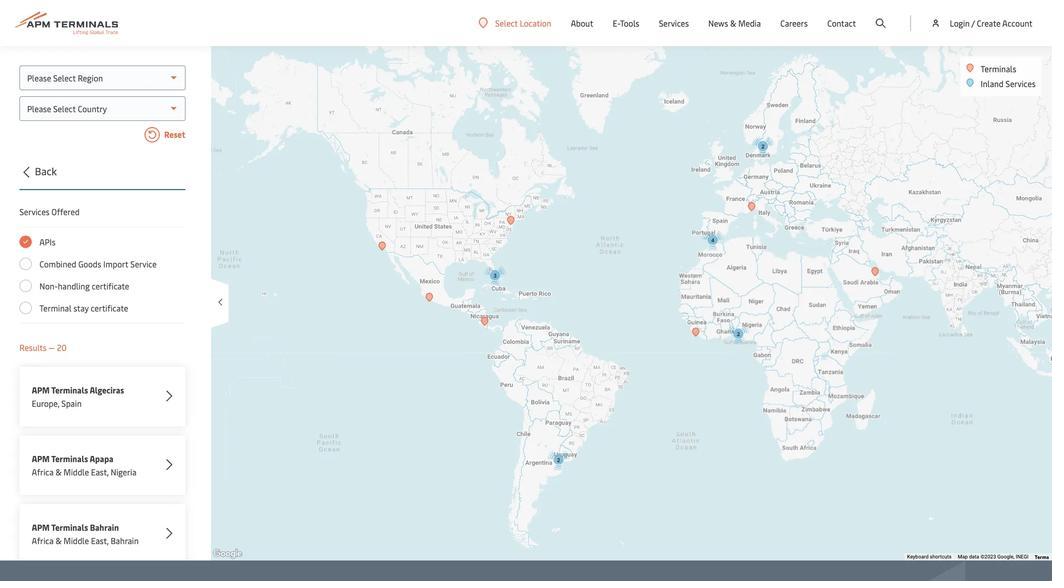 Task type: locate. For each thing, give the bounding box(es) containing it.
apm terminals apapa africa & middle east, nigeria
[[32, 453, 137, 478]]

map data ©2023 google, inegi
[[958, 554, 1029, 560]]

combined
[[39, 258, 76, 270]]

apm inside the apm terminals bahrain africa & middle east, bahrain
[[32, 522, 50, 533]]

apm
[[32, 385, 50, 396], [32, 453, 50, 465], [32, 522, 50, 533]]

Combined Goods Import Service radio
[[19, 258, 32, 270]]

0 vertical spatial middle
[[64, 467, 89, 478]]

login / create account
[[950, 17, 1033, 29]]

&
[[731, 17, 737, 29], [56, 467, 62, 478], [56, 535, 62, 547]]

apm terminals algeciras europe, spain
[[32, 385, 124, 409]]

1 vertical spatial middle
[[64, 535, 89, 547]]

service
[[130, 258, 157, 270]]

handling
[[58, 280, 90, 292]]

certificate for non-handling certificate
[[92, 280, 129, 292]]

apapa
[[90, 453, 114, 465]]

east, inside the apm terminals bahrain africa & middle east, bahrain
[[91, 535, 109, 547]]

Terminal stay certificate radio
[[19, 302, 32, 314]]

& inside the apm terminals bahrain africa & middle east, bahrain
[[56, 535, 62, 547]]

1 vertical spatial 2
[[737, 331, 740, 337]]

1 middle from the top
[[64, 467, 89, 478]]

1 horizontal spatial 2
[[737, 331, 740, 337]]

2 vertical spatial 2
[[557, 457, 560, 464]]

2 vertical spatial services
[[19, 206, 50, 217]]

africa for africa & middle east, nigeria
[[32, 467, 54, 478]]

2 vertical spatial &
[[56, 535, 62, 547]]

0 vertical spatial certificate
[[92, 280, 129, 292]]

4
[[711, 237, 715, 244]]

2 horizontal spatial services
[[1006, 78, 1036, 89]]

africa inside apm terminals apapa africa & middle east, nigeria
[[32, 467, 54, 478]]

terms link
[[1035, 554, 1050, 561]]

certificate down "import"
[[92, 280, 129, 292]]

east, for bahrain
[[91, 535, 109, 547]]

terminals
[[981, 63, 1017, 74], [51, 385, 88, 396], [51, 453, 88, 465], [51, 522, 88, 533]]

bahrain
[[90, 522, 119, 533], [111, 535, 139, 547]]

1 vertical spatial africa
[[32, 535, 54, 547]]

2 east, from the top
[[91, 535, 109, 547]]

3
[[494, 273, 497, 279]]

0 horizontal spatial 2
[[557, 457, 560, 464]]

e-tools
[[613, 17, 640, 29]]

spain
[[61, 398, 82, 409]]

0 vertical spatial apm
[[32, 385, 50, 396]]

services left offered
[[19, 206, 50, 217]]

terminals inside apm terminals apapa africa & middle east, nigeria
[[51, 453, 88, 465]]

africa
[[32, 467, 54, 478], [32, 535, 54, 547]]

1 africa from the top
[[32, 467, 54, 478]]

1 vertical spatial &
[[56, 467, 62, 478]]

certificate right stay
[[91, 303, 128, 314]]

terminals inside the apm terminals bahrain africa & middle east, bahrain
[[51, 522, 88, 533]]

services for services
[[659, 17, 689, 29]]

apm for apm terminals bahrain
[[32, 522, 50, 533]]

certificate for terminal stay certificate
[[91, 303, 128, 314]]

1 horizontal spatial services
[[659, 17, 689, 29]]

east,
[[91, 467, 109, 478], [91, 535, 109, 547]]

middle inside apm terminals apapa africa & middle east, nigeria
[[64, 467, 89, 478]]

1 vertical spatial apm
[[32, 453, 50, 465]]

account
[[1003, 17, 1033, 29]]

africa inside the apm terminals bahrain africa & middle east, bahrain
[[32, 535, 54, 547]]

1 east, from the top
[[91, 467, 109, 478]]

terminal stay certificate
[[39, 303, 128, 314]]

0 vertical spatial africa
[[32, 467, 54, 478]]

keyboard
[[908, 554, 929, 560]]

tools
[[620, 17, 640, 29]]

east, inside apm terminals apapa africa & middle east, nigeria
[[91, 467, 109, 478]]

apm inside apm terminals apapa africa & middle east, nigeria
[[32, 453, 50, 465]]

1 apm from the top
[[32, 385, 50, 396]]

/
[[972, 17, 976, 29]]

certificate
[[92, 280, 129, 292], [91, 303, 128, 314]]

0 vertical spatial &
[[731, 17, 737, 29]]

non-
[[39, 280, 58, 292]]

import
[[103, 258, 128, 270]]

news & media
[[709, 17, 761, 29]]

3 apm from the top
[[32, 522, 50, 533]]

results
[[19, 342, 47, 353]]

apm terminals bahrain africa & middle east, bahrain
[[32, 522, 139, 547]]

services right tools
[[659, 17, 689, 29]]

back button
[[16, 164, 186, 190]]

2 vertical spatial apm
[[32, 522, 50, 533]]

select location button
[[479, 17, 552, 28]]

2
[[762, 144, 765, 150], [737, 331, 740, 337], [557, 457, 560, 464]]

reset
[[162, 129, 186, 140]]

terminals inside apm terminals algeciras europe, spain
[[51, 385, 88, 396]]

inland
[[981, 78, 1004, 89]]

services
[[659, 17, 689, 29], [1006, 78, 1036, 89], [19, 206, 50, 217]]

algeciras
[[90, 385, 124, 396]]

0 vertical spatial east,
[[91, 467, 109, 478]]

1 vertical spatial services
[[1006, 78, 1036, 89]]

& inside apm terminals apapa africa & middle east, nigeria
[[56, 467, 62, 478]]

middle
[[64, 467, 89, 478], [64, 535, 89, 547]]

2 middle from the top
[[64, 535, 89, 547]]

select location
[[495, 17, 552, 28]]

1 vertical spatial certificate
[[91, 303, 128, 314]]

2 horizontal spatial 2
[[762, 144, 765, 150]]

2 apm from the top
[[32, 453, 50, 465]]

middle inside the apm terminals bahrain africa & middle east, bahrain
[[64, 535, 89, 547]]

0 horizontal spatial services
[[19, 206, 50, 217]]

apis
[[39, 236, 56, 248]]

reset button
[[19, 127, 186, 145]]

2 africa from the top
[[32, 535, 54, 547]]

europe,
[[32, 398, 59, 409]]

create
[[977, 17, 1001, 29]]

0 vertical spatial 2
[[762, 144, 765, 150]]

terms
[[1035, 554, 1050, 561]]

services right the inland
[[1006, 78, 1036, 89]]

20
[[57, 342, 67, 353]]

apm inside apm terminals algeciras europe, spain
[[32, 385, 50, 396]]

1 vertical spatial east,
[[91, 535, 109, 547]]

0 vertical spatial services
[[659, 17, 689, 29]]



Task type: vqa. For each thing, say whether or not it's contained in the screenshot.
the top the certificate
yes



Task type: describe. For each thing, give the bounding box(es) containing it.
terminal
[[39, 303, 71, 314]]

—
[[49, 342, 55, 353]]

results — 20
[[19, 342, 67, 353]]

about
[[571, 17, 594, 29]]

goods
[[78, 258, 101, 270]]

services for services offered
[[19, 206, 50, 217]]

non-handling certificate
[[39, 280, 129, 292]]

select
[[495, 17, 518, 28]]

contact button
[[828, 0, 857, 46]]

africa for africa & middle east, bahrain
[[32, 535, 54, 547]]

e-
[[613, 17, 620, 29]]

combined goods import service
[[39, 258, 157, 270]]

e-tools button
[[613, 0, 640, 46]]

& for apm terminals apapa africa & middle east, nigeria
[[56, 467, 62, 478]]

location
[[520, 17, 552, 28]]

about button
[[571, 0, 594, 46]]

inland services
[[981, 78, 1036, 89]]

apm for apm terminals apapa
[[32, 453, 50, 465]]

news
[[709, 17, 729, 29]]

google image
[[211, 548, 245, 561]]

terminals for algeciras
[[51, 385, 88, 396]]

1 vertical spatial bahrain
[[111, 535, 139, 547]]

terminals for bahrain
[[51, 522, 88, 533]]

map
[[958, 554, 968, 560]]

google,
[[998, 554, 1015, 560]]

careers button
[[781, 0, 808, 46]]

news & media button
[[709, 0, 761, 46]]

east, for nigeria
[[91, 467, 109, 478]]

back
[[35, 164, 57, 178]]

stay
[[73, 303, 89, 314]]

& inside popup button
[[731, 17, 737, 29]]

map region
[[204, 0, 1053, 581]]

services button
[[659, 0, 689, 46]]

0 vertical spatial bahrain
[[90, 522, 119, 533]]

keyboard shortcuts button
[[908, 554, 952, 561]]

middle for apapa
[[64, 467, 89, 478]]

shortcuts
[[930, 554, 952, 560]]

nigeria
[[111, 467, 137, 478]]

Non-handling certificate radio
[[19, 280, 32, 292]]

careers
[[781, 17, 808, 29]]

contact
[[828, 17, 857, 29]]

& for apm terminals bahrain africa & middle east, bahrain
[[56, 535, 62, 547]]

login
[[950, 17, 970, 29]]

©2023
[[981, 554, 997, 560]]

inegi
[[1016, 554, 1029, 560]]

login / create account link
[[931, 0, 1033, 46]]

media
[[739, 17, 761, 29]]

keyboard shortcuts
[[908, 554, 952, 560]]

middle for bahrain
[[64, 535, 89, 547]]

terminals for apapa
[[51, 453, 88, 465]]

offered
[[52, 206, 80, 217]]

services offered
[[19, 206, 80, 217]]

data
[[970, 554, 980, 560]]

apm for apm terminals algeciras
[[32, 385, 50, 396]]

APIs radio
[[19, 236, 32, 248]]



